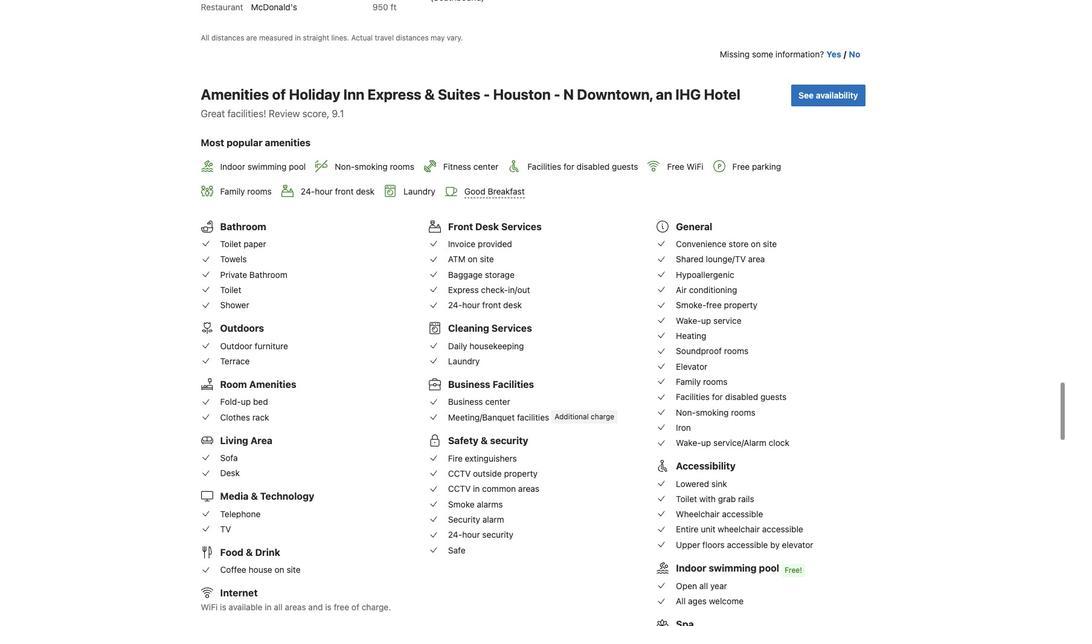 Task type: vqa. For each thing, say whether or not it's contained in the screenshot.


Task type: locate. For each thing, give the bounding box(es) containing it.
free for free wifi
[[668, 161, 685, 171]]

business for business center
[[448, 397, 483, 407]]

0 horizontal spatial smoking
[[355, 161, 388, 171]]

0 vertical spatial property
[[724, 300, 758, 310]]

property up common
[[504, 468, 538, 479]]

0 horizontal spatial areas
[[285, 602, 306, 612]]

site right house
[[287, 565, 301, 575]]

popular
[[227, 137, 263, 148]]

0 horizontal spatial indoor
[[220, 161, 245, 171]]

site
[[763, 239, 777, 249], [480, 254, 494, 264], [287, 565, 301, 575]]

iron
[[676, 422, 691, 433]]

wifi up general
[[687, 161, 704, 171]]

0 vertical spatial desk
[[476, 221, 499, 232]]

amenities up the bed
[[249, 379, 297, 390]]

free
[[668, 161, 685, 171], [733, 161, 750, 171]]

family down popular at the top left of the page
[[220, 186, 245, 196]]

services up housekeeping
[[492, 323, 532, 334]]

security down alarm
[[483, 530, 514, 540]]

0 horizontal spatial swimming
[[248, 161, 287, 171]]

upper floors accessible by elevator
[[676, 540, 814, 550]]

0 vertical spatial facilities
[[528, 161, 562, 171]]

swimming
[[248, 161, 287, 171], [709, 563, 757, 573]]

pool down amenities
[[289, 161, 306, 171]]

fire
[[448, 453, 463, 463]]

1 horizontal spatial free
[[733, 161, 750, 171]]

amenities
[[265, 137, 311, 148]]

family rooms down elevator
[[676, 377, 728, 387]]

laundry left good
[[404, 186, 436, 196]]

holiday
[[289, 86, 341, 103]]

1 horizontal spatial facilities for disabled guests
[[676, 392, 787, 402]]

wake- down iron
[[676, 438, 702, 448]]

coffee
[[220, 565, 246, 575]]

amenities up facilities!
[[201, 86, 269, 103]]

up down smoke-free property in the top of the page
[[702, 315, 712, 326]]

cctv down fire
[[448, 468, 471, 479]]

0 horizontal spatial disabled
[[577, 161, 610, 171]]

wake- down smoke-
[[676, 315, 702, 326]]

bathroom down the paper
[[250, 269, 288, 280]]

soundproof rooms
[[676, 346, 749, 356]]

1 horizontal spatial desk
[[504, 300, 522, 310]]

desk down the sofa
[[220, 468, 240, 478]]

business up business center
[[448, 379, 491, 390]]

distances left may
[[396, 33, 429, 42]]

1 horizontal spatial areas
[[519, 484, 540, 494]]

storage
[[485, 269, 515, 280]]

accessible up "by"
[[763, 524, 804, 535]]

housekeeping
[[470, 341, 524, 351]]

alarms
[[477, 499, 503, 509]]

0 horizontal spatial property
[[504, 468, 538, 479]]

1 is from the left
[[220, 602, 226, 612]]

1 vertical spatial non-
[[676, 407, 696, 417]]

by
[[771, 540, 780, 550]]

up
[[702, 315, 712, 326], [241, 397, 251, 407], [702, 438, 712, 448]]

desk up invoice provided
[[476, 221, 499, 232]]

food
[[220, 547, 244, 558]]

soundproof
[[676, 346, 722, 356]]

24-hour front desk
[[301, 186, 375, 196], [448, 300, 522, 310]]

0 vertical spatial 24-hour front desk
[[301, 186, 375, 196]]

tv
[[220, 524, 231, 534]]

indoor up open on the bottom
[[676, 563, 707, 573]]

lowered sink
[[676, 478, 728, 489]]

0 horizontal spatial is
[[220, 602, 226, 612]]

hypoallergenic
[[676, 269, 735, 280]]

1 horizontal spatial family rooms
[[676, 377, 728, 387]]

room amenities
[[220, 379, 297, 390]]

areas left and
[[285, 602, 306, 612]]

2 horizontal spatial in
[[473, 484, 480, 494]]

2 vertical spatial hour
[[463, 530, 480, 540]]

of up review in the top left of the page
[[272, 86, 286, 103]]

0 vertical spatial on
[[751, 239, 761, 249]]

center down the business facilities
[[485, 397, 511, 407]]

no button
[[849, 48, 861, 61]]

site for coffee house on site
[[287, 565, 301, 575]]

in right available
[[265, 602, 272, 612]]

private
[[220, 269, 247, 280]]

1 horizontal spatial all
[[700, 581, 708, 591]]

1 wake- from the top
[[676, 315, 702, 326]]

0 vertical spatial toilet
[[220, 239, 241, 249]]

cctv for cctv in common areas
[[448, 484, 471, 494]]

1 vertical spatial for
[[713, 392, 723, 402]]

& right food
[[246, 547, 253, 558]]

0 vertical spatial all
[[700, 581, 708, 591]]

express right inn
[[368, 86, 422, 103]]

desk
[[476, 221, 499, 232], [220, 468, 240, 478]]

2 horizontal spatial site
[[763, 239, 777, 249]]

center
[[474, 161, 499, 171], [485, 397, 511, 407]]

0 vertical spatial wifi
[[687, 161, 704, 171]]

up up accessibility
[[702, 438, 712, 448]]

paper
[[244, 239, 266, 249]]

media
[[220, 491, 249, 502]]

0 vertical spatial indoor swimming pool
[[220, 161, 306, 171]]

entire
[[676, 524, 699, 535]]

1 horizontal spatial front
[[483, 300, 501, 310]]

houston
[[493, 86, 551, 103]]

ft
[[391, 2, 397, 12]]

toilet
[[220, 239, 241, 249], [220, 285, 241, 295], [676, 494, 698, 504]]

0 vertical spatial cctv
[[448, 468, 471, 479]]

0 vertical spatial non-
[[335, 161, 355, 171]]

1 vertical spatial wake-
[[676, 438, 702, 448]]

security up "extinguishers"
[[490, 435, 529, 446]]

rooms down service
[[725, 346, 749, 356]]

& inside amenities of holiday inn express & suites - houston - n downtown, an ihg hotel great facilities! review score, 9.1
[[425, 86, 435, 103]]

guests left the free wifi
[[612, 161, 639, 171]]

0 horizontal spatial free
[[334, 602, 349, 612]]

on for coffee house on site
[[275, 565, 284, 575]]

swimming down most popular amenities
[[248, 161, 287, 171]]

center for business center
[[485, 397, 511, 407]]

availability
[[816, 90, 859, 100]]

outdoor
[[220, 341, 253, 351]]

& left suites
[[425, 86, 435, 103]]

toilet down 'lowered'
[[676, 494, 698, 504]]

of left charge. at the bottom left of page
[[352, 602, 360, 612]]

1 cctv from the top
[[448, 468, 471, 479]]

most
[[201, 137, 224, 148]]

property
[[724, 300, 758, 310], [504, 468, 538, 479]]

bathroom up toilet paper
[[220, 221, 266, 232]]

free
[[707, 300, 722, 310], [334, 602, 349, 612]]

&
[[425, 86, 435, 103], [481, 435, 488, 446], [251, 491, 258, 502], [246, 547, 253, 558]]

services up the provided
[[502, 221, 542, 232]]

1 horizontal spatial free
[[707, 300, 722, 310]]

on right atm
[[468, 254, 478, 264]]

daily
[[448, 341, 468, 351]]

indoor down popular at the top left of the page
[[220, 161, 245, 171]]

0 horizontal spatial desk
[[356, 186, 375, 196]]

hour
[[315, 186, 333, 196], [463, 300, 480, 310], [463, 530, 480, 540]]

1 vertical spatial swimming
[[709, 563, 757, 573]]

1 horizontal spatial indoor
[[676, 563, 707, 573]]

center up good breakfast on the left of the page
[[474, 161, 499, 171]]

see
[[799, 90, 814, 100]]

0 vertical spatial center
[[474, 161, 499, 171]]

atm
[[448, 254, 466, 264]]

- left n
[[554, 86, 561, 103]]

missing
[[720, 49, 750, 59]]

1 vertical spatial free
[[334, 602, 349, 612]]

2 free from the left
[[733, 161, 750, 171]]

site for convenience store on site
[[763, 239, 777, 249]]

is right and
[[325, 602, 332, 612]]

1 vertical spatial hour
[[463, 300, 480, 310]]

0 vertical spatial pool
[[289, 161, 306, 171]]

swimming up the year
[[709, 563, 757, 573]]

accessible down the entire unit wheelchair accessible at the bottom right
[[727, 540, 769, 550]]

up left the bed
[[241, 397, 251, 407]]

on up area
[[751, 239, 761, 249]]

laundry
[[404, 186, 436, 196], [448, 356, 480, 366]]

amenities
[[201, 86, 269, 103], [249, 379, 297, 390]]

express
[[368, 86, 422, 103], [448, 285, 479, 295]]

1 horizontal spatial family
[[676, 377, 701, 387]]

accessible
[[722, 509, 764, 519], [763, 524, 804, 535], [727, 540, 769, 550]]

family rooms
[[220, 186, 272, 196], [676, 377, 728, 387]]

is down internet
[[220, 602, 226, 612]]

0 horizontal spatial desk
[[220, 468, 240, 478]]

laundry down daily
[[448, 356, 480, 366]]

sink
[[712, 478, 728, 489]]

1 vertical spatial cctv
[[448, 484, 471, 494]]

all down open on the bottom
[[676, 596, 686, 606]]

1 vertical spatial guests
[[761, 392, 787, 402]]

pool down "by"
[[759, 563, 780, 573]]

2 business from the top
[[448, 397, 483, 407]]

24- down amenities
[[301, 186, 315, 196]]

grab
[[718, 494, 736, 504]]

0 vertical spatial amenities
[[201, 86, 269, 103]]

1 vertical spatial center
[[485, 397, 511, 407]]

24- up safe
[[448, 530, 463, 540]]

shared lounge/tv area
[[676, 254, 765, 264]]

0 vertical spatial guests
[[612, 161, 639, 171]]

0 vertical spatial family rooms
[[220, 186, 272, 196]]

free for free parking
[[733, 161, 750, 171]]

2 wake- from the top
[[676, 438, 702, 448]]

indoor swimming pool up the year
[[676, 563, 780, 573]]

non- down 9.1
[[335, 161, 355, 171]]

some
[[752, 49, 774, 59]]

0 vertical spatial express
[[368, 86, 422, 103]]

property up service
[[724, 300, 758, 310]]

wake-
[[676, 315, 702, 326], [676, 438, 702, 448]]

0 horizontal spatial guests
[[612, 161, 639, 171]]

security
[[448, 514, 481, 525]]

& for media & technology
[[251, 491, 258, 502]]

express down baggage on the left
[[448, 285, 479, 295]]

0 vertical spatial desk
[[356, 186, 375, 196]]

security alarm
[[448, 514, 504, 525]]

site up area
[[763, 239, 777, 249]]

1 horizontal spatial wifi
[[687, 161, 704, 171]]

toilet for toilet paper
[[220, 239, 241, 249]]

security
[[490, 435, 529, 446], [483, 530, 514, 540]]

is
[[220, 602, 226, 612], [325, 602, 332, 612]]

1 horizontal spatial all
[[676, 596, 686, 606]]

24- up cleaning
[[448, 300, 463, 310]]

accessible up the entire unit wheelchair accessible at the bottom right
[[722, 509, 764, 519]]

1 horizontal spatial is
[[325, 602, 332, 612]]

0 vertical spatial business
[[448, 379, 491, 390]]

1 horizontal spatial desk
[[476, 221, 499, 232]]

1 free from the left
[[668, 161, 685, 171]]

all left the year
[[700, 581, 708, 591]]

free right and
[[334, 602, 349, 612]]

1 vertical spatial on
[[468, 254, 478, 264]]

2 horizontal spatial on
[[751, 239, 761, 249]]

0 vertical spatial up
[[702, 315, 712, 326]]

rooms up 'service/alarm'
[[731, 407, 756, 417]]

2 cctv from the top
[[448, 484, 471, 494]]

1 vertical spatial 24-hour front desk
[[448, 300, 522, 310]]

0 horizontal spatial free
[[668, 161, 685, 171]]

0 horizontal spatial front
[[335, 186, 354, 196]]

on right house
[[275, 565, 284, 575]]

toilet down private
[[220, 285, 241, 295]]

all ages welcome
[[676, 596, 744, 606]]

1 horizontal spatial -
[[554, 86, 561, 103]]

all down restaurant at the top left of the page
[[201, 33, 210, 42]]

disabled
[[577, 161, 610, 171], [726, 392, 759, 402]]

family down elevator
[[676, 377, 701, 387]]

1 vertical spatial facilities for disabled guests
[[676, 392, 787, 402]]

non-
[[335, 161, 355, 171], [676, 407, 696, 417]]

all right available
[[274, 602, 283, 612]]

facilities for disabled guests
[[528, 161, 639, 171], [676, 392, 787, 402]]

baggage storage
[[448, 269, 515, 280]]

cctv up the smoke
[[448, 484, 471, 494]]

family rooms down popular at the top left of the page
[[220, 186, 272, 196]]

guests up the clock
[[761, 392, 787, 402]]

good breakfast
[[465, 186, 525, 196]]

distances left are
[[212, 33, 244, 42]]

bathroom
[[220, 221, 266, 232], [250, 269, 288, 280]]

2 vertical spatial toilet
[[676, 494, 698, 504]]

business for business facilities
[[448, 379, 491, 390]]

1 vertical spatial up
[[241, 397, 251, 407]]

toilet for toilet
[[220, 285, 241, 295]]

wake- for wake-up service
[[676, 315, 702, 326]]

charge
[[591, 412, 615, 421]]

air
[[676, 285, 687, 295]]

in up smoke alarms on the bottom
[[473, 484, 480, 494]]

2 vertical spatial accessible
[[727, 540, 769, 550]]

1 horizontal spatial on
[[468, 254, 478, 264]]

in left the straight
[[295, 33, 301, 42]]

1 vertical spatial site
[[480, 254, 494, 264]]

all for all distances are measured in straight lines. actual travel distances may vary.
[[201, 33, 210, 42]]

1 vertical spatial property
[[504, 468, 538, 479]]

1 horizontal spatial disabled
[[726, 392, 759, 402]]

1 horizontal spatial laundry
[[448, 356, 480, 366]]

non- up iron
[[676, 407, 696, 417]]

mcdonald's
[[251, 2, 297, 12]]

site up baggage storage
[[480, 254, 494, 264]]

2 vertical spatial up
[[702, 438, 712, 448]]

& right media
[[251, 491, 258, 502]]

wifi left available
[[201, 602, 218, 612]]

on for convenience store on site
[[751, 239, 761, 249]]

toilet up towels
[[220, 239, 241, 249]]

internet
[[220, 588, 258, 598]]

0 vertical spatial smoking
[[355, 161, 388, 171]]

1 horizontal spatial property
[[724, 300, 758, 310]]

indoor swimming pool
[[220, 161, 306, 171], [676, 563, 780, 573]]

elevator
[[676, 361, 708, 371]]

telephone
[[220, 509, 261, 519]]

charge.
[[362, 602, 391, 612]]

no
[[849, 49, 861, 59]]

free down 'conditioning' at the top right of page
[[707, 300, 722, 310]]

security for safety & security
[[490, 435, 529, 446]]

for
[[564, 161, 575, 171], [713, 392, 723, 402]]

2 vertical spatial site
[[287, 565, 301, 575]]

smoking
[[355, 161, 388, 171], [696, 407, 729, 417]]

1 vertical spatial pool
[[759, 563, 780, 573]]

amenities inside amenities of holiday inn express & suites - houston - n downtown, an ihg hotel great facilities! review score, 9.1
[[201, 86, 269, 103]]

0 vertical spatial areas
[[519, 484, 540, 494]]

& up fire extinguishers
[[481, 435, 488, 446]]

business up the meeting/banquet
[[448, 397, 483, 407]]

center for fitness center
[[474, 161, 499, 171]]

service/alarm
[[714, 438, 767, 448]]

- right suites
[[484, 86, 490, 103]]

areas right common
[[519, 484, 540, 494]]

business
[[448, 379, 491, 390], [448, 397, 483, 407]]

1 vertical spatial business
[[448, 397, 483, 407]]

1 horizontal spatial non-smoking rooms
[[676, 407, 756, 417]]

1 business from the top
[[448, 379, 491, 390]]

indoor swimming pool down most popular amenities
[[220, 161, 306, 171]]

all
[[700, 581, 708, 591], [274, 602, 283, 612]]

1 horizontal spatial distances
[[396, 33, 429, 42]]



Task type: describe. For each thing, give the bounding box(es) containing it.
express inside amenities of holiday inn express & suites - houston - n downtown, an ihg hotel great facilities! review score, 9.1
[[368, 86, 422, 103]]

up for service/alarm
[[702, 438, 712, 448]]

convenience
[[676, 239, 727, 249]]

1 - from the left
[[484, 86, 490, 103]]

& for food & drink
[[246, 547, 253, 558]]

rack
[[252, 412, 269, 422]]

safety
[[448, 435, 479, 446]]

0 horizontal spatial 24-hour front desk
[[301, 186, 375, 196]]

extinguishers
[[465, 453, 517, 463]]

an
[[656, 86, 673, 103]]

n
[[564, 86, 574, 103]]

yes button
[[827, 48, 842, 61]]

technology
[[260, 491, 314, 502]]

1 vertical spatial smoking
[[696, 407, 729, 417]]

950
[[373, 2, 389, 12]]

2 is from the left
[[325, 602, 332, 612]]

rooms down most popular amenities
[[247, 186, 272, 196]]

year
[[711, 581, 728, 591]]

wheelchair
[[676, 509, 720, 519]]

rails
[[739, 494, 755, 504]]

2 distances from the left
[[396, 33, 429, 42]]

elevator
[[783, 540, 814, 550]]

common
[[482, 484, 516, 494]]

0 vertical spatial services
[[502, 221, 542, 232]]

wheelchair accessible
[[676, 509, 764, 519]]

0 vertical spatial indoor
[[220, 161, 245, 171]]

most popular amenities
[[201, 137, 311, 148]]

are
[[246, 33, 257, 42]]

1 horizontal spatial in
[[295, 33, 301, 42]]

1 horizontal spatial pool
[[759, 563, 780, 573]]

1 vertical spatial amenities
[[249, 379, 297, 390]]

1 vertical spatial 24-
[[448, 300, 463, 310]]

unit
[[701, 524, 716, 535]]

rooms left fitness
[[390, 161, 415, 171]]

with
[[700, 494, 716, 504]]

1 vertical spatial express
[[448, 285, 479, 295]]

cctv for cctv outside property
[[448, 468, 471, 479]]

1 vertical spatial family rooms
[[676, 377, 728, 387]]

invoice provided
[[448, 239, 512, 249]]

2 vertical spatial facilities
[[676, 392, 710, 402]]

0 vertical spatial swimming
[[248, 161, 287, 171]]

1 vertical spatial in
[[473, 484, 480, 494]]

1 vertical spatial family
[[676, 377, 701, 387]]

area
[[251, 435, 273, 446]]

wake- for wake-up service/alarm clock
[[676, 438, 702, 448]]

0 vertical spatial family
[[220, 186, 245, 196]]

amenities of holiday inn express & suites - houston - n downtown, an ihg hotel great facilities! review score, 9.1
[[201, 86, 741, 119]]

smoke-free property
[[676, 300, 758, 310]]

house
[[249, 565, 272, 575]]

security for 24-hour security
[[483, 530, 514, 540]]

1 vertical spatial disabled
[[726, 392, 759, 402]]

1 vertical spatial laundry
[[448, 356, 480, 366]]

general
[[676, 221, 713, 232]]

vary.
[[447, 33, 463, 42]]

see availability
[[799, 90, 859, 100]]

business center
[[448, 397, 511, 407]]

living
[[220, 435, 248, 446]]

cctv in common areas
[[448, 484, 540, 494]]

0 vertical spatial laundry
[[404, 186, 436, 196]]

in/out
[[508, 285, 530, 295]]

1 vertical spatial indoor
[[676, 563, 707, 573]]

accessibility
[[676, 461, 736, 472]]

1 horizontal spatial 24-hour front desk
[[448, 300, 522, 310]]

0 horizontal spatial non-smoking rooms
[[335, 161, 415, 171]]

available
[[229, 602, 263, 612]]

2 - from the left
[[554, 86, 561, 103]]

fold-up bed
[[220, 397, 268, 407]]

/
[[844, 49, 847, 59]]

1 distances from the left
[[212, 33, 244, 42]]

up for service
[[702, 315, 712, 326]]

0 vertical spatial bathroom
[[220, 221, 266, 232]]

0 vertical spatial free
[[707, 300, 722, 310]]

rooms down elevator
[[704, 377, 728, 387]]

24-hour security
[[448, 530, 514, 540]]

front desk services
[[448, 221, 542, 232]]

wake-up service
[[676, 315, 742, 326]]

toilet for toilet with grab rails
[[676, 494, 698, 504]]

check-
[[481, 285, 508, 295]]

welcome
[[709, 596, 744, 606]]

fitness center
[[444, 161, 499, 171]]

breakfast
[[488, 186, 525, 196]]

950 ft
[[373, 2, 397, 12]]

0 horizontal spatial for
[[564, 161, 575, 171]]

cctv outside property
[[448, 468, 538, 479]]

of inside amenities of holiday inn express & suites - houston - n downtown, an ihg hotel great facilities! review score, 9.1
[[272, 86, 286, 103]]

0 vertical spatial 24-
[[301, 186, 315, 196]]

suites
[[438, 86, 481, 103]]

cleaning services
[[448, 323, 532, 334]]

0 horizontal spatial wifi
[[201, 602, 218, 612]]

property for smoke-free property
[[724, 300, 758, 310]]

1 vertical spatial facilities
[[493, 379, 534, 390]]

business facilities
[[448, 379, 534, 390]]

ages
[[688, 596, 707, 606]]

free parking
[[733, 161, 782, 171]]

cleaning
[[448, 323, 490, 334]]

1 vertical spatial desk
[[504, 300, 522, 310]]

0 vertical spatial accessible
[[722, 509, 764, 519]]

0 horizontal spatial pool
[[289, 161, 306, 171]]

may
[[431, 33, 445, 42]]

convenience store on site
[[676, 239, 777, 249]]

alarm
[[483, 514, 504, 525]]

0 vertical spatial hour
[[315, 186, 333, 196]]

smoke-
[[676, 300, 707, 310]]

lines.
[[331, 33, 349, 42]]

information?
[[776, 49, 825, 59]]

meeting/banquet facilities additional charge
[[448, 412, 615, 422]]

0 horizontal spatial all
[[274, 602, 283, 612]]

additional
[[555, 412, 589, 421]]

restaurant
[[201, 2, 243, 12]]

wifi is available in all areas and is free of charge.
[[201, 602, 391, 612]]

0 horizontal spatial indoor swimming pool
[[220, 161, 306, 171]]

wake-up service/alarm clock
[[676, 438, 790, 448]]

facilities
[[517, 412, 550, 422]]

1 vertical spatial services
[[492, 323, 532, 334]]

store
[[729, 239, 749, 249]]

2 vertical spatial in
[[265, 602, 272, 612]]

floors
[[703, 540, 725, 550]]

0 horizontal spatial non-
[[335, 161, 355, 171]]

9.1
[[332, 108, 344, 119]]

1 vertical spatial non-smoking rooms
[[676, 407, 756, 417]]

1 vertical spatial front
[[483, 300, 501, 310]]

and
[[308, 602, 323, 612]]

free!
[[785, 566, 803, 575]]

up for bed
[[241, 397, 251, 407]]

2 vertical spatial 24-
[[448, 530, 463, 540]]

all for all ages welcome
[[676, 596, 686, 606]]

0 horizontal spatial family rooms
[[220, 186, 272, 196]]

0 horizontal spatial facilities for disabled guests
[[528, 161, 639, 171]]

1 vertical spatial accessible
[[763, 524, 804, 535]]

measured
[[259, 33, 293, 42]]

downtown,
[[577, 86, 653, 103]]

air conditioning
[[676, 285, 738, 295]]

front
[[448, 221, 473, 232]]

1 horizontal spatial for
[[713, 392, 723, 402]]

living area
[[220, 435, 273, 446]]

express check-in/out
[[448, 285, 530, 295]]

lounge/tv
[[706, 254, 746, 264]]

property for cctv outside property
[[504, 468, 538, 479]]

great
[[201, 108, 225, 119]]

1 horizontal spatial indoor swimming pool
[[676, 563, 780, 573]]

1 vertical spatial bathroom
[[250, 269, 288, 280]]

1 vertical spatial desk
[[220, 468, 240, 478]]

sofa
[[220, 453, 238, 463]]

1 horizontal spatial site
[[480, 254, 494, 264]]

1 horizontal spatial of
[[352, 602, 360, 612]]

missing some information? yes / no
[[720, 49, 861, 59]]

score,
[[303, 108, 330, 119]]

& for safety & security
[[481, 435, 488, 446]]

toilet with grab rails
[[676, 494, 755, 504]]

fire extinguishers
[[448, 453, 517, 463]]

clock
[[769, 438, 790, 448]]

provided
[[478, 239, 512, 249]]



